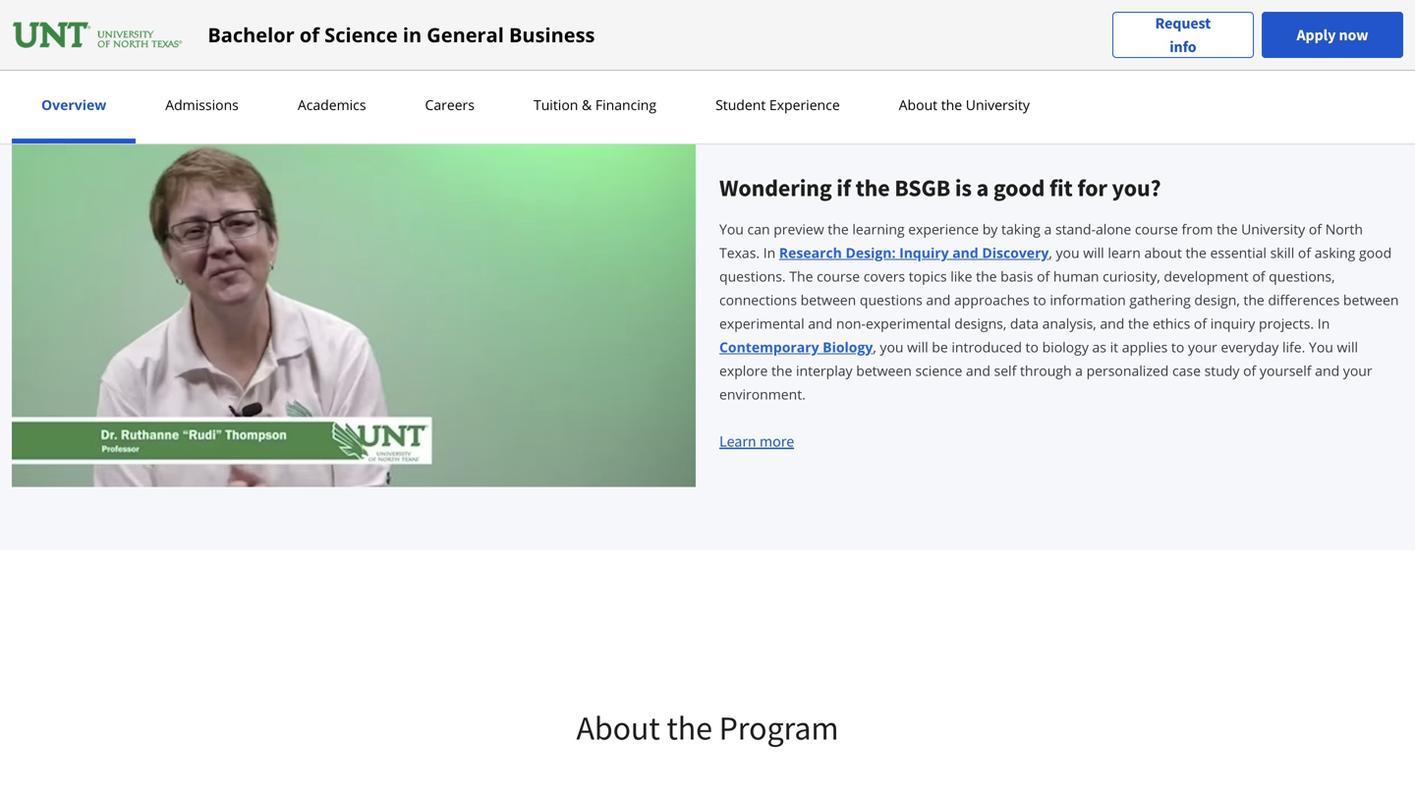 Task type: vqa. For each thing, say whether or not it's contained in the screenshot.
1 in SAP Professional Skills Part 2 Module 3 • 1 hour to complete
no



Task type: describe. For each thing, give the bounding box(es) containing it.
research
[[779, 243, 842, 262]]

alone
[[1096, 220, 1132, 238]]

0 horizontal spatial university
[[966, 95, 1030, 114]]

careers
[[425, 95, 475, 114]]

, for of
[[1049, 243, 1053, 262]]

of right ethics
[[1194, 314, 1207, 333]]

curiosity,
[[1103, 267, 1161, 285]]

inquiry
[[1211, 314, 1256, 333]]

, you will learn about the essential skill of asking good questions. the course covers topics like the basis of human curiosity, development of questions, connections between questions and approaches to information gathering design, the differences between experimental and non-experimental designs, data analysis, and the ethics of inquiry projects. in contemporary biology
[[720, 243, 1399, 356]]

bachelor
[[208, 21, 295, 48]]

of right skill
[[1298, 243, 1311, 262]]

from
[[1182, 220, 1213, 238]]

and right the yourself
[[1315, 361, 1340, 380]]

covers
[[864, 267, 905, 285]]

request info button
[[1113, 11, 1254, 58]]

life.
[[1283, 338, 1306, 356]]

differences
[[1268, 290, 1340, 309]]

in inside , you will learn about the essential skill of asking good questions. the course covers topics like the basis of human curiosity, development of questions, connections between questions and approaches to information gathering design, the differences between experimental and non-experimental designs, data analysis, and the ethics of inquiry projects. in contemporary biology
[[1318, 314, 1330, 333]]

can
[[748, 220, 770, 238]]

learning
[[853, 220, 905, 238]]

like
[[951, 267, 973, 285]]

between inside , you will be introduced to biology as it applies to your everyday life. you will explore the interplay between science and self through a personalized case study of yourself and your environment.
[[856, 361, 912, 380]]

and down topics
[[926, 290, 951, 309]]

between up non-
[[801, 290, 856, 309]]

learn more link
[[720, 431, 794, 451]]

applies
[[1122, 338, 1168, 356]]

business
[[509, 21, 595, 48]]

you can preview the learning experience by taking a stand-alone course from the university of north texas. in
[[720, 220, 1363, 262]]

yourself
[[1260, 361, 1312, 380]]

, for between
[[873, 338, 877, 356]]

skill
[[1271, 243, 1295, 262]]

ethics
[[1153, 314, 1191, 333]]

essential
[[1211, 243, 1267, 262]]

gathering
[[1130, 290, 1191, 309]]

topics
[[909, 267, 947, 285]]

questions
[[860, 290, 923, 309]]

biology
[[1042, 338, 1089, 356]]

design,
[[1195, 290, 1240, 309]]

learn
[[720, 431, 757, 451]]

student experience
[[716, 95, 840, 114]]

request info
[[1156, 13, 1211, 57]]

the right the if
[[856, 173, 890, 202]]

case
[[1173, 361, 1201, 380]]

tuition & financing link
[[528, 95, 663, 114]]

be
[[932, 338, 948, 356]]

data
[[1010, 314, 1039, 333]]

apply now
[[1297, 25, 1369, 45]]

student
[[716, 95, 766, 114]]

will for science
[[907, 338, 929, 356]]

questions.
[[720, 267, 786, 285]]

apply
[[1297, 25, 1336, 45]]

admissions
[[165, 95, 239, 114]]

through
[[1020, 361, 1072, 380]]

learn
[[1108, 243, 1141, 262]]

1 horizontal spatial your
[[1343, 361, 1373, 380]]

non-
[[836, 314, 866, 333]]

stand-
[[1056, 220, 1096, 238]]

a inside you can preview the learning experience by taking a stand-alone course from the university of north texas. in
[[1044, 220, 1052, 238]]

tuition
[[534, 95, 578, 114]]

the up wondering if the bsgb is a good fit for you?
[[941, 95, 962, 114]]

student experience link
[[710, 95, 846, 114]]

and down introduced
[[966, 361, 991, 380]]

bachelor of science in general business
[[208, 21, 595, 48]]

about for about the program
[[576, 707, 660, 749]]

design:
[[846, 243, 896, 262]]

self
[[994, 361, 1017, 380]]

texas.
[[720, 243, 760, 262]]

&
[[582, 95, 592, 114]]

2 horizontal spatial will
[[1337, 338, 1359, 356]]

the down from
[[1186, 243, 1207, 262]]

you inside , you will be introduced to biology as it applies to your everyday life. you will explore the interplay between science and self through a personalized case study of yourself and your environment.
[[1309, 338, 1334, 356]]

will for human
[[1083, 243, 1105, 262]]

about the program
[[576, 707, 839, 749]]

asking
[[1315, 243, 1356, 262]]

development
[[1164, 267, 1249, 285]]

it
[[1110, 338, 1119, 356]]

discovery
[[982, 243, 1049, 262]]

analysis,
[[1043, 314, 1097, 333]]

apply now button
[[1262, 12, 1404, 58]]

if
[[837, 173, 851, 202]]

projects.
[[1259, 314, 1314, 333]]

north
[[1326, 220, 1363, 238]]

of right basis
[[1037, 267, 1050, 285]]

of inside , you will be introduced to biology as it applies to your everyday life. you will explore the interplay between science and self through a personalized case study of yourself and your environment.
[[1244, 361, 1256, 380]]

general
[[427, 21, 504, 48]]

you inside you can preview the learning experience by taking a stand-alone course from the university of north texas. in
[[720, 220, 744, 238]]

university of north texas image
[[12, 19, 184, 51]]

preview
[[774, 220, 824, 238]]

financing
[[596, 95, 657, 114]]

wondering if the bsgb is a good fit for you?
[[720, 173, 1161, 202]]

you for between
[[880, 338, 904, 356]]

a inside , you will be introduced to biology as it applies to your everyday life. you will explore the interplay between science and self through a personalized case study of yourself and your environment.
[[1076, 361, 1083, 380]]



Task type: locate. For each thing, give the bounding box(es) containing it.
to up data
[[1033, 290, 1047, 309]]

inquiry
[[900, 243, 949, 262]]

a right taking
[[1044, 220, 1052, 238]]

0 horizontal spatial will
[[907, 338, 929, 356]]

study
[[1205, 361, 1240, 380]]

1 vertical spatial you
[[1309, 338, 1334, 356]]

0 horizontal spatial you
[[720, 220, 744, 238]]

1 vertical spatial ,
[[873, 338, 877, 356]]

the up research
[[828, 220, 849, 238]]

overview link
[[35, 95, 112, 114]]

2 vertical spatial a
[[1076, 361, 1083, 380]]

, inside , you will learn about the essential skill of asking good questions. the course covers topics like the basis of human curiosity, development of questions, connections between questions and approaches to information gathering design, the differences between experimental and non-experimental designs, data analysis, and the ethics of inquiry projects. in contemporary biology
[[1049, 243, 1053, 262]]

, you will be introduced to biology as it applies to your everyday life. you will explore the interplay between science and self through a personalized case study of yourself and your environment.
[[720, 338, 1373, 403]]

0 vertical spatial about
[[899, 95, 938, 114]]

0 horizontal spatial experimental
[[720, 314, 805, 333]]

wondering
[[720, 173, 832, 202]]

questions,
[[1269, 267, 1335, 285]]

0 vertical spatial ,
[[1049, 243, 1053, 262]]

1 horizontal spatial experimental
[[866, 314, 951, 333]]

science
[[325, 21, 398, 48]]

introduced
[[952, 338, 1022, 356]]

1 horizontal spatial university
[[1242, 220, 1306, 238]]

0 horizontal spatial your
[[1188, 338, 1218, 356]]

will inside , you will learn about the essential skill of asking good questions. the course covers topics like the basis of human curiosity, development of questions, connections between questions and approaches to information gathering design, the differences between experimental and non-experimental designs, data analysis, and the ethics of inquiry projects. in contemporary biology
[[1083, 243, 1105, 262]]

0 vertical spatial your
[[1188, 338, 1218, 356]]

1 horizontal spatial good
[[1359, 243, 1392, 262]]

0 horizontal spatial ,
[[873, 338, 877, 356]]

human
[[1054, 267, 1099, 285]]

course inside you can preview the learning experience by taking a stand-alone course from the university of north texas. in
[[1135, 220, 1178, 238]]

bsgb
[[895, 173, 951, 202]]

your right the yourself
[[1343, 361, 1373, 380]]

approaches
[[954, 290, 1030, 309]]

the left program
[[667, 707, 713, 749]]

the up essential
[[1217, 220, 1238, 238]]

in down differences
[[1318, 314, 1330, 333]]

everyday
[[1221, 338, 1279, 356]]

0 vertical spatial course
[[1135, 220, 1178, 238]]

experience
[[908, 220, 979, 238]]

0 vertical spatial you
[[720, 220, 744, 238]]

you right biology
[[880, 338, 904, 356]]

course up about
[[1135, 220, 1178, 238]]

you?
[[1112, 173, 1161, 202]]

1 vertical spatial course
[[817, 267, 860, 285]]

contemporary
[[720, 338, 819, 356]]

will left be on the right of the page
[[907, 338, 929, 356]]

of down essential
[[1253, 267, 1266, 285]]

in
[[403, 21, 422, 48]]

0 horizontal spatial you
[[880, 338, 904, 356]]

interplay
[[796, 361, 853, 380]]

research design: inquiry and discovery
[[779, 243, 1049, 262]]

university
[[966, 95, 1030, 114], [1242, 220, 1306, 238]]

request
[[1156, 13, 1211, 33]]

about
[[1145, 243, 1182, 262]]

contemporary biology link
[[720, 338, 873, 356]]

0 horizontal spatial about
[[576, 707, 660, 749]]

0 vertical spatial university
[[966, 95, 1030, 114]]

0 vertical spatial good
[[994, 173, 1045, 202]]

you up texas.
[[720, 220, 744, 238]]

you inside , you will be introduced to biology as it applies to your everyday life. you will explore the interplay between science and self through a personalized case study of yourself and your environment.
[[880, 338, 904, 356]]

, inside , you will be introduced to biology as it applies to your everyday life. you will explore the interplay between science and self through a personalized case study of yourself and your environment.
[[873, 338, 877, 356]]

science
[[916, 361, 963, 380]]

about
[[899, 95, 938, 114], [576, 707, 660, 749]]

good inside , you will learn about the essential skill of asking good questions. the course covers topics like the basis of human curiosity, development of questions, connections between questions and approaches to information gathering design, the differences between experimental and non-experimental designs, data analysis, and the ethics of inquiry projects. in contemporary biology
[[1359, 243, 1392, 262]]

program
[[719, 707, 839, 749]]

the
[[941, 95, 962, 114], [856, 173, 890, 202], [828, 220, 849, 238], [1217, 220, 1238, 238], [1186, 243, 1207, 262], [976, 267, 997, 285], [1244, 290, 1265, 309], [1128, 314, 1149, 333], [772, 361, 793, 380], [667, 707, 713, 749]]

taking
[[1002, 220, 1041, 238]]

0 horizontal spatial in
[[764, 243, 776, 262]]

and left non-
[[808, 314, 833, 333]]

in inside you can preview the learning experience by taking a stand-alone course from the university of north texas. in
[[764, 243, 776, 262]]

will up human
[[1083, 243, 1105, 262]]

the
[[790, 267, 813, 285]]

0 vertical spatial you
[[1056, 243, 1080, 262]]

1 horizontal spatial in
[[1318, 314, 1330, 333]]

university up skill
[[1242, 220, 1306, 238]]

about the university link
[[893, 95, 1036, 114]]

1 vertical spatial a
[[1044, 220, 1052, 238]]

between down asking
[[1344, 290, 1399, 309]]

you right life.
[[1309, 338, 1334, 356]]

experimental down questions
[[866, 314, 951, 333]]

of left 'north'
[[1309, 220, 1322, 238]]

good up taking
[[994, 173, 1045, 202]]

1 vertical spatial university
[[1242, 220, 1306, 238]]

your up case
[[1188, 338, 1218, 356]]

of inside you can preview the learning experience by taking a stand-alone course from the university of north texas. in
[[1309, 220, 1322, 238]]

1 vertical spatial in
[[1318, 314, 1330, 333]]

the inside , you will be introduced to biology as it applies to your everyday life. you will explore the interplay between science and self through a personalized case study of yourself and your environment.
[[772, 361, 793, 380]]

0 horizontal spatial a
[[977, 173, 989, 202]]

info
[[1170, 37, 1197, 57]]

explore
[[720, 361, 768, 380]]

you inside , you will learn about the essential skill of asking good questions. the course covers topics like the basis of human curiosity, development of questions, connections between questions and approaches to information gathering design, the differences between experimental and non-experimental designs, data analysis, and the ethics of inquiry projects. in contemporary biology
[[1056, 243, 1080, 262]]

1 vertical spatial you
[[880, 338, 904, 356]]

the up applies
[[1128, 314, 1149, 333]]

you for of
[[1056, 243, 1080, 262]]

1 horizontal spatial about
[[899, 95, 938, 114]]

0 horizontal spatial good
[[994, 173, 1045, 202]]

0 horizontal spatial course
[[817, 267, 860, 285]]

to inside , you will learn about the essential skill of asking good questions. the course covers topics like the basis of human curiosity, development of questions, connections between questions and approaches to information gathering design, the differences between experimental and non-experimental designs, data analysis, and the ethics of inquiry projects. in contemporary biology
[[1033, 290, 1047, 309]]

1 experimental from the left
[[720, 314, 805, 333]]

fit
[[1050, 173, 1073, 202]]

you
[[1056, 243, 1080, 262], [880, 338, 904, 356]]

more
[[760, 431, 794, 451]]

a right is
[[977, 173, 989, 202]]

1 horizontal spatial you
[[1309, 338, 1334, 356]]

is
[[955, 173, 972, 202]]

1 horizontal spatial course
[[1135, 220, 1178, 238]]

will
[[1083, 243, 1105, 262], [907, 338, 929, 356], [1337, 338, 1359, 356]]

to down data
[[1026, 338, 1039, 356]]

about the university
[[899, 95, 1030, 114]]

a down biology
[[1076, 361, 1083, 380]]

the up approaches
[[976, 267, 997, 285]]

and up like
[[953, 243, 979, 262]]

1 horizontal spatial ,
[[1049, 243, 1053, 262]]

in
[[764, 243, 776, 262], [1318, 314, 1330, 333]]

a
[[977, 173, 989, 202], [1044, 220, 1052, 238], [1076, 361, 1083, 380]]

1 horizontal spatial you
[[1056, 243, 1080, 262]]

0 vertical spatial a
[[977, 173, 989, 202]]

1 vertical spatial good
[[1359, 243, 1392, 262]]

of down the everyday at the top
[[1244, 361, 1256, 380]]

environment.
[[720, 385, 806, 403]]

academics
[[298, 95, 366, 114]]

learn more
[[720, 431, 794, 451]]

university up is
[[966, 95, 1030, 114]]

research design: inquiry and discovery link
[[779, 243, 1049, 262]]

careers link
[[419, 95, 481, 114]]

2 horizontal spatial a
[[1076, 361, 1083, 380]]

biology
[[823, 338, 873, 356]]

to down ethics
[[1172, 338, 1185, 356]]

and up it
[[1100, 314, 1125, 333]]

the up inquiry
[[1244, 290, 1265, 309]]

course inside , you will learn about the essential skill of asking good questions. the course covers topics like the basis of human curiosity, development of questions, connections between questions and approaches to information gathering design, the differences between experimental and non-experimental designs, data analysis, and the ethics of inquiry projects. in contemporary biology
[[817, 267, 860, 285]]

good down 'north'
[[1359, 243, 1392, 262]]

basis
[[1001, 267, 1034, 285]]

personalized
[[1087, 361, 1169, 380]]

2 experimental from the left
[[866, 314, 951, 333]]

by
[[983, 220, 998, 238]]

course down research
[[817, 267, 860, 285]]

1 horizontal spatial will
[[1083, 243, 1105, 262]]

university inside you can preview the learning experience by taking a stand-alone course from the university of north texas. in
[[1242, 220, 1306, 238]]

between down biology
[[856, 361, 912, 380]]

about for about the university
[[899, 95, 938, 114]]

0 vertical spatial in
[[764, 243, 776, 262]]

connections
[[720, 290, 797, 309]]

of left science
[[300, 21, 319, 48]]

between
[[801, 290, 856, 309], [1344, 290, 1399, 309], [856, 361, 912, 380]]

information
[[1050, 290, 1126, 309]]

you down stand-
[[1056, 243, 1080, 262]]

will right life.
[[1337, 338, 1359, 356]]

now
[[1339, 25, 1369, 45]]

1 horizontal spatial a
[[1044, 220, 1052, 238]]

experimental down connections
[[720, 314, 805, 333]]

overview
[[41, 95, 106, 114]]

1 vertical spatial your
[[1343, 361, 1373, 380]]

academics link
[[292, 95, 372, 114]]

course
[[1135, 220, 1178, 238], [817, 267, 860, 285]]

tuition & financing
[[534, 95, 657, 114]]

designs,
[[955, 314, 1007, 333]]

admissions link
[[159, 95, 245, 114]]

1 vertical spatial about
[[576, 707, 660, 749]]

the down contemporary
[[772, 361, 793, 380]]

in down can
[[764, 243, 776, 262]]



